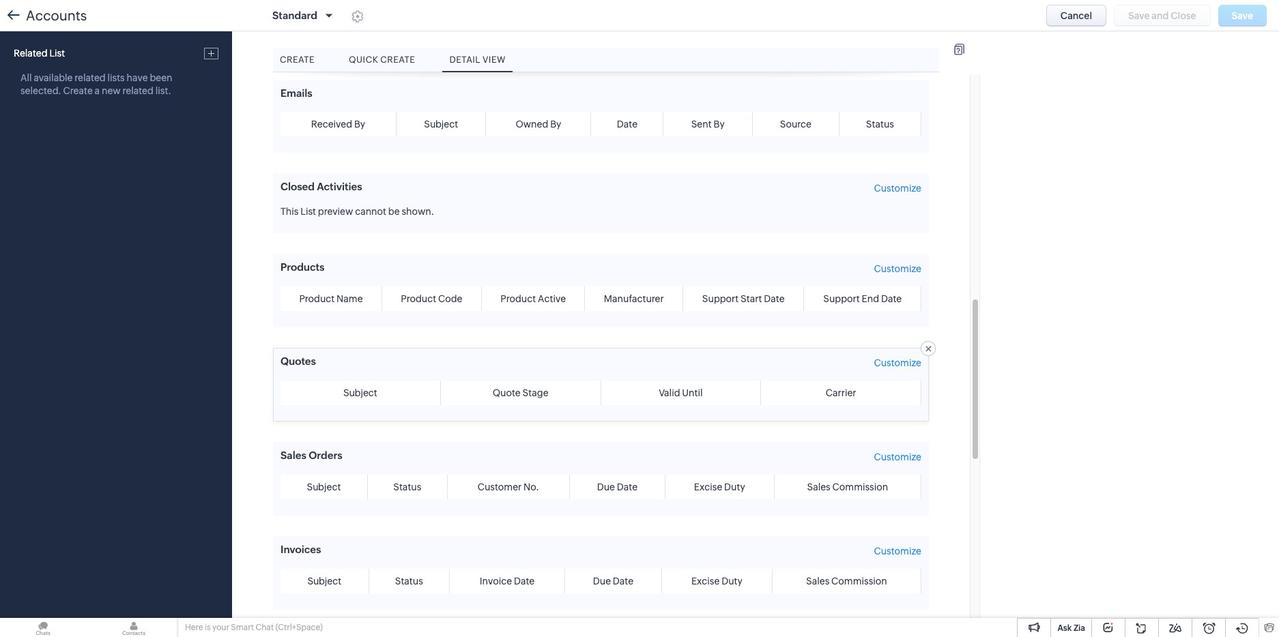 Task type: vqa. For each thing, say whether or not it's contained in the screenshot.
PROFILE image
no



Task type: locate. For each thing, give the bounding box(es) containing it.
cannot
[[355, 206, 387, 217]]

0 horizontal spatial support
[[703, 294, 739, 305]]

0 horizontal spatial related
[[75, 72, 106, 83]]

by right "owned" at the left of the page
[[551, 119, 562, 130]]

create
[[280, 55, 315, 65], [381, 55, 415, 65]]

have
[[127, 72, 148, 83]]

1 vertical spatial sales
[[808, 482, 831, 493]]

your
[[212, 624, 229, 633]]

list
[[49, 48, 65, 59], [301, 206, 316, 217]]

1 horizontal spatial support
[[824, 294, 860, 305]]

3 customize from the top
[[874, 358, 922, 369]]

preview
[[318, 206, 353, 217]]

1 vertical spatial excise
[[692, 576, 720, 587]]

customize for closed activities
[[874, 183, 922, 194]]

closed
[[281, 181, 315, 193]]

excise duty for sales orders
[[694, 482, 746, 493]]

customize for quotes
[[874, 358, 922, 369]]

subject for invoices
[[308, 576, 342, 587]]

1 product from the left
[[299, 294, 335, 305]]

1 vertical spatial excise duty
[[692, 576, 743, 587]]

1 vertical spatial status
[[394, 482, 422, 493]]

duty for sales orders
[[725, 482, 746, 493]]

excise duty for invoices
[[692, 576, 743, 587]]

1 vertical spatial due
[[593, 576, 611, 587]]

commission
[[833, 482, 889, 493], [832, 576, 888, 587]]

related
[[75, 72, 106, 83], [123, 85, 154, 96]]

customize link for sales orders
[[874, 452, 922, 463]]

1 vertical spatial list
[[301, 206, 316, 217]]

0 vertical spatial related
[[75, 72, 106, 83]]

sales commission
[[808, 482, 889, 493], [807, 576, 888, 587]]

due date
[[597, 482, 638, 493], [593, 576, 634, 587]]

chats image
[[0, 619, 86, 638]]

1 horizontal spatial list
[[301, 206, 316, 217]]

quote
[[493, 388, 521, 399]]

customer
[[478, 482, 522, 493]]

new
[[102, 85, 121, 96]]

0 vertical spatial excise duty
[[694, 482, 746, 493]]

stage
[[523, 388, 549, 399]]

support
[[703, 294, 739, 305], [824, 294, 860, 305]]

customize
[[874, 183, 922, 194], [874, 264, 922, 275], [874, 358, 922, 369], [874, 452, 922, 463], [874, 546, 922, 557]]

2 support from the left
[[824, 294, 860, 305]]

start
[[741, 294, 762, 305]]

detail view
[[450, 55, 506, 65]]

subject
[[424, 119, 458, 130], [344, 388, 378, 399], [307, 482, 341, 493], [308, 576, 342, 587]]

excise for invoices
[[692, 576, 720, 587]]

sales commission for sales orders
[[808, 482, 889, 493]]

1 customize link from the top
[[874, 183, 922, 194]]

here is your smart chat (ctrl+space)
[[185, 624, 323, 633]]

due for sales orders
[[597, 482, 615, 493]]

0 vertical spatial list
[[49, 48, 65, 59]]

source
[[780, 119, 812, 130]]

sales
[[281, 450, 307, 462], [808, 482, 831, 493], [807, 576, 830, 587]]

1 vertical spatial related
[[123, 85, 154, 96]]

1 by from the left
[[354, 119, 365, 130]]

list up available in the left of the page
[[49, 48, 65, 59]]

support for support end date
[[824, 294, 860, 305]]

1 vertical spatial due date
[[593, 576, 634, 587]]

0 vertical spatial commission
[[833, 482, 889, 493]]

5 customize from the top
[[874, 546, 922, 557]]

customize for invoices
[[874, 546, 922, 557]]

due
[[597, 482, 615, 493], [593, 576, 611, 587]]

2 product from the left
[[401, 294, 436, 305]]

0 vertical spatial excise
[[694, 482, 723, 493]]

1 horizontal spatial by
[[551, 119, 562, 130]]

2 horizontal spatial product
[[501, 294, 536, 305]]

excise duty
[[694, 482, 746, 493], [692, 576, 743, 587]]

status
[[867, 119, 895, 130], [394, 482, 422, 493], [395, 576, 423, 587]]

3 customize link from the top
[[874, 358, 922, 369]]

5 customize link from the top
[[874, 546, 922, 557]]

excise
[[694, 482, 723, 493], [692, 576, 720, 587]]

sales for invoices
[[807, 576, 830, 587]]

this list preview cannot be shown.
[[281, 206, 434, 217]]

all available related lists have been selected. create a
[[20, 72, 172, 96]]

product left active
[[501, 294, 536, 305]]

0 vertical spatial due date
[[597, 482, 638, 493]]

until
[[683, 388, 703, 399]]

closed activities
[[281, 181, 362, 193]]

product for product name
[[299, 294, 335, 305]]

quick create link
[[342, 48, 422, 72]]

3 product from the left
[[501, 294, 536, 305]]

list right this
[[301, 206, 316, 217]]

status for invoices
[[395, 576, 423, 587]]

customize link
[[874, 183, 922, 194], [874, 264, 922, 275], [874, 358, 922, 369], [874, 452, 922, 463], [874, 546, 922, 557]]

invoices
[[281, 545, 321, 556]]

0 horizontal spatial by
[[354, 119, 365, 130]]

detail view link
[[443, 48, 513, 72]]

create up the emails
[[280, 55, 315, 65]]

1 support from the left
[[703, 294, 739, 305]]

0 vertical spatial sales commission
[[808, 482, 889, 493]]

0 horizontal spatial create
[[280, 55, 315, 65]]

2 vertical spatial status
[[395, 576, 423, 587]]

0 horizontal spatial product
[[299, 294, 335, 305]]

1 horizontal spatial product
[[401, 294, 436, 305]]

owned by
[[516, 119, 562, 130]]

related down have on the left top of page
[[123, 85, 154, 96]]

customize link for closed activities
[[874, 183, 922, 194]]

1 vertical spatial duty
[[722, 576, 743, 587]]

sales for sales orders
[[808, 482, 831, 493]]

None button
[[1047, 5, 1107, 27]]

support left the start
[[703, 294, 739, 305]]

by right received
[[354, 119, 365, 130]]

related up a
[[75, 72, 106, 83]]

excise for sales orders
[[694, 482, 723, 493]]

invoice
[[480, 576, 512, 587]]

0 vertical spatial due
[[597, 482, 615, 493]]

activities
[[317, 181, 362, 193]]

support left end
[[824, 294, 860, 305]]

product for product active
[[501, 294, 536, 305]]

2 vertical spatial sales
[[807, 576, 830, 587]]

product left code
[[401, 294, 436, 305]]

list for related
[[49, 48, 65, 59]]

.
[[168, 85, 171, 96]]

owned
[[516, 119, 549, 130]]

support for support start date
[[703, 294, 739, 305]]

4 customize link from the top
[[874, 452, 922, 463]]

1 horizontal spatial create
[[381, 55, 415, 65]]

create right quick
[[381, 55, 415, 65]]

sales orders
[[281, 450, 343, 462]]

3 by from the left
[[714, 119, 725, 130]]

by
[[354, 119, 365, 130], [551, 119, 562, 130], [714, 119, 725, 130]]

2 customize link from the top
[[874, 264, 922, 275]]

date
[[617, 119, 638, 130], [764, 294, 785, 305], [882, 294, 902, 305], [617, 482, 638, 493], [514, 576, 535, 587], [613, 576, 634, 587]]

2 customize from the top
[[874, 264, 922, 275]]

0 vertical spatial duty
[[725, 482, 746, 493]]

code
[[438, 294, 463, 305]]

duty
[[725, 482, 746, 493], [722, 576, 743, 587]]

2 horizontal spatial by
[[714, 119, 725, 130]]

0 horizontal spatial list
[[49, 48, 65, 59]]

product left name
[[299, 294, 335, 305]]

1 customize from the top
[[874, 183, 922, 194]]

product
[[299, 294, 335, 305], [401, 294, 436, 305], [501, 294, 536, 305]]

product name
[[299, 294, 363, 305]]

quotes
[[281, 356, 316, 368]]

a
[[95, 85, 100, 96]]

1 vertical spatial sales commission
[[807, 576, 888, 587]]

2 by from the left
[[551, 119, 562, 130]]

quote stage
[[493, 388, 549, 399]]

4 customize from the top
[[874, 452, 922, 463]]

1 horizontal spatial related
[[123, 85, 154, 96]]

due date for invoices
[[593, 576, 634, 587]]

by right sent
[[714, 119, 725, 130]]

carrier
[[826, 388, 857, 399]]

customize link for products
[[874, 264, 922, 275]]

manufacturer
[[604, 294, 664, 305]]

1 vertical spatial commission
[[832, 576, 888, 587]]

received
[[311, 119, 352, 130]]



Task type: describe. For each thing, give the bounding box(es) containing it.
sent by
[[692, 119, 725, 130]]

detail
[[450, 55, 481, 65]]

contacts image
[[91, 619, 177, 638]]

list for this
[[301, 206, 316, 217]]

lists
[[108, 72, 125, 83]]

status for sales orders
[[394, 482, 422, 493]]

related
[[14, 48, 48, 59]]

smart
[[231, 624, 254, 633]]

available
[[34, 72, 73, 83]]

duty for invoices
[[722, 576, 743, 587]]

all
[[20, 72, 32, 83]]

active
[[538, 294, 566, 305]]

support start date
[[703, 294, 785, 305]]

sent
[[692, 119, 712, 130]]

subject for quotes
[[344, 388, 378, 399]]

shown.
[[402, 206, 434, 217]]

due date for sales orders
[[597, 482, 638, 493]]

due for invoices
[[593, 576, 611, 587]]

customize link for invoices
[[874, 546, 922, 557]]

2 create from the left
[[381, 55, 415, 65]]

related inside all available related lists have been selected. create a
[[75, 72, 106, 83]]

chat
[[256, 624, 274, 633]]

this
[[281, 206, 299, 217]]

name
[[337, 294, 363, 305]]

selected. create
[[20, 85, 93, 96]]

view
[[483, 55, 506, 65]]

accounts
[[26, 7, 87, 23]]

end
[[862, 294, 880, 305]]

by for sent by
[[714, 119, 725, 130]]

quick
[[349, 55, 379, 65]]

(ctrl+space)
[[276, 624, 323, 633]]

product active
[[501, 294, 566, 305]]

support end date
[[824, 294, 902, 305]]

been
[[150, 72, 172, 83]]

0 vertical spatial status
[[867, 119, 895, 130]]

standard
[[273, 9, 318, 21]]

valid until
[[659, 388, 703, 399]]

quick create
[[349, 55, 415, 65]]

invoice date
[[480, 576, 535, 587]]

by for owned by
[[551, 119, 562, 130]]

commission for sales orders
[[833, 482, 889, 493]]

sales commission for invoices
[[807, 576, 888, 587]]

no.
[[524, 482, 539, 493]]

be
[[388, 206, 400, 217]]

create link
[[273, 48, 322, 72]]

customer no.
[[478, 482, 539, 493]]

emails
[[281, 87, 313, 99]]

products
[[281, 262, 325, 273]]

product for product code
[[401, 294, 436, 305]]

ask
[[1058, 624, 1072, 634]]

customize for sales orders
[[874, 452, 922, 463]]

orders
[[309, 450, 343, 462]]

new related list .
[[102, 85, 171, 96]]

1 create from the left
[[280, 55, 315, 65]]

list
[[156, 85, 168, 96]]

customize link for quotes
[[874, 358, 922, 369]]

related list
[[14, 48, 65, 59]]

received by
[[311, 119, 365, 130]]

commission for invoices
[[832, 576, 888, 587]]

subject for sales orders
[[307, 482, 341, 493]]

product code
[[401, 294, 463, 305]]

customize for products
[[874, 264, 922, 275]]

here
[[185, 624, 203, 633]]

zia
[[1074, 624, 1086, 634]]

is
[[205, 624, 211, 633]]

ask zia
[[1058, 624, 1086, 634]]

by for received by
[[354, 119, 365, 130]]

0 vertical spatial sales
[[281, 450, 307, 462]]

valid
[[659, 388, 681, 399]]



